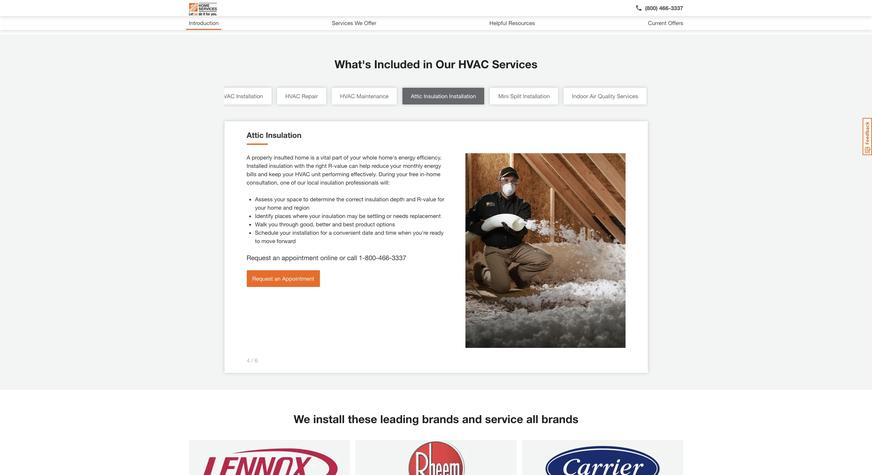 Task type: locate. For each thing, give the bounding box(es) containing it.
0 vertical spatial 466-
[[660, 5, 672, 11]]

1 vertical spatial value
[[424, 196, 437, 202]]

convenient
[[334, 229, 361, 236]]

0 horizontal spatial brands
[[423, 413, 459, 426]]

/
[[252, 357, 253, 364]]

your up can
[[350, 154, 361, 161]]

(800) 466-3337
[[646, 5, 684, 11]]

request an appointment online or call 1-800-466-3337
[[247, 254, 407, 262]]

1 horizontal spatial value
[[424, 196, 437, 202]]

home down efficiency.
[[427, 171, 441, 177]]

an inside request an appointment link
[[275, 275, 281, 282]]

your left free
[[397, 171, 408, 177]]

and down options
[[375, 229, 384, 236]]

feedback link image
[[864, 118, 873, 155]]

services right quality
[[617, 93, 639, 99]]

your left "space"
[[275, 196, 286, 202]]

0 horizontal spatial insulation
[[266, 131, 302, 140]]

4 / 6
[[247, 357, 258, 364]]

1 horizontal spatial home
[[295, 154, 309, 161]]

energy up monthly
[[399, 154, 416, 161]]

mini
[[499, 93, 509, 99]]

0 horizontal spatial 466-
[[379, 254, 392, 262]]

insulation down what's included in our hvac services
[[424, 93, 448, 99]]

right
[[316, 162, 327, 169]]

of right part
[[344, 154, 349, 161]]

0 horizontal spatial home
[[268, 204, 282, 211]]

0 vertical spatial the
[[306, 162, 314, 169]]

one
[[280, 179, 290, 186]]

a
[[247, 154, 251, 161]]

1 vertical spatial energy
[[425, 162, 442, 169]]

replacement
[[227, 13, 262, 20]]

0 vertical spatial attic
[[411, 93, 423, 99]]

where
[[293, 213, 308, 219]]

your
[[350, 154, 361, 161], [391, 162, 402, 169], [283, 171, 294, 177], [397, 171, 408, 177], [275, 196, 286, 202], [255, 204, 266, 211], [310, 213, 321, 219], [280, 229, 291, 236]]

r-
[[329, 162, 335, 169], [418, 196, 424, 202]]

a down better
[[329, 229, 332, 236]]

0 vertical spatial value
[[335, 162, 348, 169]]

hvac installation button
[[212, 88, 272, 105]]

the down the is
[[306, 162, 314, 169]]

1 vertical spatial to
[[255, 238, 260, 244]]

ready
[[430, 229, 444, 236]]

resources
[[509, 20, 535, 26]]

0 horizontal spatial attic
[[247, 131, 264, 140]]

value down part
[[335, 162, 348, 169]]

home
[[295, 154, 309, 161], [427, 171, 441, 177], [268, 204, 282, 211]]

online
[[321, 254, 338, 262]]

3337 down when
[[392, 254, 407, 262]]

3337
[[672, 5, 684, 11], [392, 254, 407, 262]]

a
[[316, 154, 319, 161], [329, 229, 332, 236]]

hvac inside hvac repair button
[[286, 93, 300, 99]]

insulation for attic insulation installation
[[424, 93, 448, 99]]

or
[[387, 213, 392, 219], [340, 254, 346, 262]]

a inside assess your space to determine the correct insulation depth and r-value for your home and region identify places where your insulation may be settling or needs replacement walk you through good, better and best product options schedule your installation for a convenient date and time when you're ready to move forward
[[329, 229, 332, 236]]

0 vertical spatial a
[[316, 154, 319, 161]]

1 vertical spatial request
[[252, 275, 273, 282]]

what's
[[335, 58, 371, 71]]

of left "our"
[[291, 179, 296, 186]]

2 horizontal spatial services
[[617, 93, 639, 99]]

we install these leading brands and service all brands
[[294, 413, 579, 426]]

insulation down performing
[[321, 179, 344, 186]]

carrier logo image
[[523, 440, 684, 475]]

installed
[[247, 162, 268, 169]]

466- right "(800)"
[[660, 5, 672, 11]]

insulation up better
[[322, 213, 346, 219]]

when
[[398, 229, 412, 236]]

or left call at left bottom
[[340, 254, 346, 262]]

1 horizontal spatial r-
[[418, 196, 424, 202]]

hvac inside hvac installation & replacement
[[227, 5, 243, 12]]

1 vertical spatial the
[[337, 196, 345, 202]]

0 horizontal spatial to
[[255, 238, 260, 244]]

0 horizontal spatial a
[[316, 154, 319, 161]]

value up replacement
[[424, 196, 437, 202]]

1 horizontal spatial the
[[337, 196, 345, 202]]

rheem logo image
[[356, 440, 517, 475]]

1 horizontal spatial 466-
[[660, 5, 672, 11]]

introduction
[[189, 20, 219, 26]]

we left offer
[[355, 20, 363, 26]]

leading
[[381, 413, 419, 426]]

insulation up insulted
[[266, 131, 302, 140]]

offer
[[364, 20, 377, 26]]

installation
[[244, 5, 273, 12], [236, 93, 263, 99], [450, 93, 477, 99], [524, 93, 550, 99]]

2 horizontal spatial home
[[427, 171, 441, 177]]

1 vertical spatial or
[[340, 254, 346, 262]]

1 vertical spatial an
[[275, 275, 281, 282]]

attic
[[411, 93, 423, 99], [247, 131, 264, 140]]

1 vertical spatial 3337
[[392, 254, 407, 262]]

request inside request an appointment link
[[252, 275, 273, 282]]

1 horizontal spatial or
[[387, 213, 392, 219]]

0 horizontal spatial r-
[[329, 162, 335, 169]]

0 horizontal spatial value
[[335, 162, 348, 169]]

1 vertical spatial services
[[493, 58, 538, 71]]

insulation inside button
[[424, 93, 448, 99]]

an down move
[[273, 254, 280, 262]]

466- right 1-
[[379, 254, 392, 262]]

0 horizontal spatial for
[[321, 229, 328, 236]]

0 vertical spatial for
[[438, 196, 445, 202]]

request for request an appointment online or call 1-800-466-3337
[[247, 254, 271, 262]]

our
[[436, 58, 456, 71]]

0 vertical spatial services
[[332, 20, 353, 26]]

hvac inside hvac maintenance button
[[340, 93, 355, 99]]

performing
[[323, 171, 350, 177]]

2 brands from the left
[[542, 413, 579, 426]]

brands
[[423, 413, 459, 426], [542, 413, 579, 426]]

or up options
[[387, 213, 392, 219]]

maintenance
[[357, 93, 389, 99]]

you're
[[413, 229, 429, 236]]

attic for attic insulation installation
[[411, 93, 423, 99]]

value inside a properly insulted home is a vital part of your whole home's energy efficiency. installed insulation with the right r-value can help reduce your monthly energy bills and keep your hvac unit performing effectively. during your free in-home consultation, one of our local insulation professionals will:
[[335, 162, 348, 169]]

a right the is
[[316, 154, 319, 161]]

1 vertical spatial r-
[[418, 196, 424, 202]]

indoor air quality services button
[[564, 88, 647, 105]]

0 horizontal spatial or
[[340, 254, 346, 262]]

efficiency.
[[417, 154, 442, 161]]

0 horizontal spatial services
[[332, 20, 353, 26]]

0 horizontal spatial energy
[[399, 154, 416, 161]]

to left move
[[255, 238, 260, 244]]

region
[[294, 204, 310, 211]]

0 vertical spatial an
[[273, 254, 280, 262]]

r- inside a properly insulted home is a vital part of your whole home's energy efficiency. installed insulation with the right r-value can help reduce your monthly energy bills and keep your hvac unit performing effectively. during your free in-home consultation, one of our local insulation professionals will:
[[329, 162, 335, 169]]

home's
[[379, 154, 397, 161]]

insulation down insulted
[[269, 162, 293, 169]]

for
[[438, 196, 445, 202], [321, 229, 328, 236]]

you
[[269, 221, 278, 228]]

home up places
[[268, 204, 282, 211]]

offers
[[669, 20, 684, 26]]

lennox logo image
[[189, 440, 350, 475]]

services inside button
[[617, 93, 639, 99]]

best
[[343, 221, 354, 228]]

0 vertical spatial or
[[387, 213, 392, 219]]

1 vertical spatial attic
[[247, 131, 264, 140]]

of
[[344, 154, 349, 161], [291, 179, 296, 186]]

1 vertical spatial of
[[291, 179, 296, 186]]

attic inside button
[[411, 93, 423, 99]]

466-
[[660, 5, 672, 11], [379, 254, 392, 262]]

what's included in our hvac services
[[335, 58, 538, 71]]

an left appointment
[[275, 275, 281, 282]]

and inside a properly insulted home is a vital part of your whole home's energy efficiency. installed insulation with the right r-value can help reduce your monthly energy bills and keep your hvac unit performing effectively. during your free in-home consultation, one of our local insulation professionals will:
[[258, 171, 268, 177]]

free
[[409, 171, 419, 177]]

1 horizontal spatial 3337
[[672, 5, 684, 11]]

to
[[304, 196, 309, 202], [255, 238, 260, 244]]

insulation up settling
[[365, 196, 389, 202]]

a properly insulted home is a vital part of your whole home's energy efficiency. installed insulation with the right r-value can help reduce your monthly energy bills and keep your hvac unit performing effectively. during your free in-home consultation, one of our local insulation professionals will:
[[247, 154, 442, 186]]

r- up performing
[[329, 162, 335, 169]]

(800) 466-3337 link
[[636, 4, 684, 12]]

0 vertical spatial insulation
[[424, 93, 448, 99]]

the inside a properly insulted home is a vital part of your whole home's energy efficiency. installed insulation with the right r-value can help reduce your monthly energy bills and keep your hvac unit performing effectively. during your free in-home consultation, one of our local insulation professionals will:
[[306, 162, 314, 169]]

will:
[[381, 179, 390, 186]]

0 horizontal spatial 3337
[[392, 254, 407, 262]]

for down better
[[321, 229, 328, 236]]

2 vertical spatial home
[[268, 204, 282, 211]]

1 vertical spatial insulation
[[266, 131, 302, 140]]

assess
[[255, 196, 273, 202]]

air
[[590, 93, 597, 99]]

energy down efficiency.
[[425, 162, 442, 169]]

(800)
[[646, 5, 658, 11]]

services up split
[[493, 58, 538, 71]]

value
[[335, 162, 348, 169], [424, 196, 437, 202]]

call
[[348, 254, 357, 262]]

0 vertical spatial we
[[355, 20, 363, 26]]

1 horizontal spatial insulation
[[424, 93, 448, 99]]

the left 'correct'
[[337, 196, 345, 202]]

1 horizontal spatial of
[[344, 154, 349, 161]]

and
[[258, 171, 268, 177], [407, 196, 416, 202], [283, 204, 293, 211], [333, 221, 342, 228], [375, 229, 384, 236], [463, 413, 482, 426]]

0 horizontal spatial the
[[306, 162, 314, 169]]

move
[[262, 238, 276, 244]]

we left install
[[294, 413, 310, 426]]

0 vertical spatial r-
[[329, 162, 335, 169]]

1 vertical spatial for
[[321, 229, 328, 236]]

a inside a properly insulted home is a vital part of your whole home's energy efficiency. installed insulation with the right r-value can help reduce your monthly energy bills and keep your hvac unit performing effectively. during your free in-home consultation, one of our local insulation professionals will:
[[316, 154, 319, 161]]

home up with at left
[[295, 154, 309, 161]]

and right depth
[[407, 196, 416, 202]]

better
[[316, 221, 331, 228]]

0 horizontal spatial we
[[294, 413, 310, 426]]

3337 up 'offers'
[[672, 5, 684, 11]]

the inside assess your space to determine the correct insulation depth and r-value for your home and region identify places where your insulation may be settling or needs replacement walk you through good, better and best product options schedule your installation for a convenient date and time when you're ready to move forward
[[337, 196, 345, 202]]

to up region
[[304, 196, 309, 202]]

for up replacement
[[438, 196, 445, 202]]

1 vertical spatial a
[[329, 229, 332, 236]]

1 horizontal spatial brands
[[542, 413, 579, 426]]

whole
[[363, 154, 378, 161]]

1 horizontal spatial attic
[[411, 93, 423, 99]]

2 vertical spatial services
[[617, 93, 639, 99]]

appointment
[[282, 275, 315, 282]]

0 vertical spatial request
[[247, 254, 271, 262]]

your down home's
[[391, 162, 402, 169]]

1-
[[359, 254, 365, 262]]

we
[[355, 20, 363, 26], [294, 413, 310, 426]]

and up consultation,
[[258, 171, 268, 177]]

your down assess
[[255, 204, 266, 211]]

1 horizontal spatial energy
[[425, 162, 442, 169]]

do it for you logo image
[[189, 0, 217, 19]]

r- up replacement
[[418, 196, 424, 202]]

services left offer
[[332, 20, 353, 26]]

1 horizontal spatial a
[[329, 229, 332, 236]]

1 horizontal spatial for
[[438, 196, 445, 202]]

hvac inside hvac installation "button"
[[220, 93, 235, 99]]

1 horizontal spatial to
[[304, 196, 309, 202]]



Task type: describe. For each thing, give the bounding box(es) containing it.
and left best
[[333, 221, 342, 228]]

1 horizontal spatial we
[[355, 20, 363, 26]]

0 vertical spatial energy
[[399, 154, 416, 161]]

hvac repair button
[[277, 88, 327, 105]]

1 vertical spatial we
[[294, 413, 310, 426]]

repair
[[302, 93, 318, 99]]

reduce
[[372, 162, 389, 169]]

is
[[311, 154, 315, 161]]

with
[[295, 162, 305, 169]]

services we offer
[[332, 20, 377, 26]]

hvac installation & replacement
[[227, 5, 279, 20]]

1 horizontal spatial services
[[493, 58, 538, 71]]

your up forward
[[280, 229, 291, 236]]

monthly
[[403, 162, 423, 169]]

0 vertical spatial 3337
[[672, 5, 684, 11]]

hvac repair
[[286, 93, 318, 99]]

r- inside assess your space to determine the correct insulation depth and r-value for your home and region identify places where your insulation may be settling or needs replacement walk you through good, better and best product options schedule your installation for a convenient date and time when you're ready to move forward
[[418, 196, 424, 202]]

install
[[314, 413, 345, 426]]

0 horizontal spatial of
[[291, 179, 296, 186]]

&
[[275, 5, 279, 12]]

hvac maintenance
[[340, 93, 389, 99]]

during
[[379, 171, 395, 177]]

determine
[[310, 196, 335, 202]]

installation inside "button"
[[236, 93, 263, 99]]

walk
[[255, 221, 267, 228]]

professionals
[[346, 179, 379, 186]]

hvac for hvac maintenance
[[340, 93, 355, 99]]

mini split installation
[[499, 93, 550, 99]]

0 vertical spatial of
[[344, 154, 349, 161]]

options
[[377, 221, 395, 228]]

and left service on the right bottom of page
[[463, 413, 482, 426]]

your up one
[[283, 171, 294, 177]]

local
[[307, 179, 319, 186]]

1 vertical spatial home
[[427, 171, 441, 177]]

4
[[247, 357, 250, 364]]

product
[[356, 221, 375, 228]]

attic insulation installation button
[[403, 88, 485, 105]]

can
[[349, 162, 358, 169]]

attic for attic insulation
[[247, 131, 264, 140]]

these
[[348, 413, 378, 426]]

hvac inside a properly insulted home is a vital part of your whole home's energy efficiency. installed insulation with the right r-value can help reduce your monthly energy bills and keep your hvac unit performing effectively. during your free in-home consultation, one of our local insulation professionals will:
[[295, 171, 310, 177]]

or inside assess your space to determine the correct insulation depth and r-value for your home and region identify places where your insulation may be settling or needs replacement walk you through good, better and best product options schedule your installation for a convenient date and time when you're ready to move forward
[[387, 213, 392, 219]]

effectively.
[[351, 171, 377, 177]]

properly
[[252, 154, 273, 161]]

all
[[527, 413, 539, 426]]

replacement
[[410, 213, 441, 219]]

0 vertical spatial to
[[304, 196, 309, 202]]

helpful
[[490, 20, 507, 26]]

split
[[511, 93, 522, 99]]

identify
[[255, 213, 274, 219]]

forward
[[277, 238, 296, 244]]

quality
[[599, 93, 616, 99]]

value inside assess your space to determine the correct insulation depth and r-value for your home and region identify places where your insulation may be settling or needs replacement walk you through good, better and best product options schedule your installation for a convenient date and time when you're ready to move forward
[[424, 196, 437, 202]]

settling
[[367, 213, 385, 219]]

unit
[[312, 171, 321, 177]]

help
[[360, 162, 371, 169]]

installation inside hvac installation & replacement
[[244, 5, 273, 12]]

hvac installation
[[220, 93, 263, 99]]

installation
[[293, 229, 319, 236]]

included
[[375, 58, 420, 71]]

an for appointment
[[273, 254, 280, 262]]

hvac for hvac installation
[[220, 93, 235, 99]]

depth
[[391, 196, 405, 202]]

correct
[[346, 196, 364, 202]]

places
[[275, 213, 291, 219]]

keep
[[269, 171, 281, 177]]

mini split installation button
[[490, 88, 559, 105]]

request for request an appointment
[[252, 275, 273, 282]]

in
[[423, 58, 433, 71]]

schedule
[[255, 229, 279, 236]]

hvac maintenance button
[[332, 88, 397, 105]]

service
[[486, 413, 524, 426]]

insulation for attic insulation
[[266, 131, 302, 140]]

be
[[359, 213, 366, 219]]

hvac for hvac repair
[[286, 93, 300, 99]]

hvac for hvac installation & replacement
[[227, 5, 243, 12]]

hvac installation & replacement link
[[225, 0, 307, 24]]

0 vertical spatial home
[[295, 154, 309, 161]]

request an appointment
[[252, 275, 315, 282]]

our
[[298, 179, 306, 186]]

attic insulation installation
[[411, 93, 477, 99]]

nav pod insulation - image image
[[466, 153, 626, 348]]

indoor
[[573, 93, 589, 99]]

1 vertical spatial 466-
[[379, 254, 392, 262]]

through
[[280, 221, 299, 228]]

good,
[[300, 221, 315, 228]]

current offers
[[649, 20, 684, 26]]

may
[[347, 213, 358, 219]]

1 brands from the left
[[423, 413, 459, 426]]

helpful resources
[[490, 20, 535, 26]]

assess your space to determine the correct insulation depth and r-value for your home and region identify places where your insulation may be settling or needs replacement walk you through good, better and best product options schedule your installation for a convenient date and time when you're ready to move forward
[[255, 196, 445, 244]]

insulted
[[274, 154, 294, 161]]

an for appointment
[[275, 275, 281, 282]]

part
[[332, 154, 342, 161]]

and up places
[[283, 204, 293, 211]]

800-
[[365, 254, 379, 262]]

vital
[[321, 154, 331, 161]]

6
[[255, 357, 258, 364]]

space
[[287, 196, 302, 202]]

appointment
[[282, 254, 319, 262]]

bills
[[247, 171, 257, 177]]

attic insulation
[[247, 131, 302, 140]]

home inside assess your space to determine the correct insulation depth and r-value for your home and region identify places where your insulation may be settling or needs replacement walk you through good, better and best product options schedule your installation for a convenient date and time when you're ready to move forward
[[268, 204, 282, 211]]

your up good, at the left top
[[310, 213, 321, 219]]



Task type: vqa. For each thing, say whether or not it's contained in the screenshot.
year. inside the The Military Discount applies 10% off the price of select in-stock purchases made by eligible participants. Eligible participants receive a $400 maximum annual discount which resets each calendar year.
no



